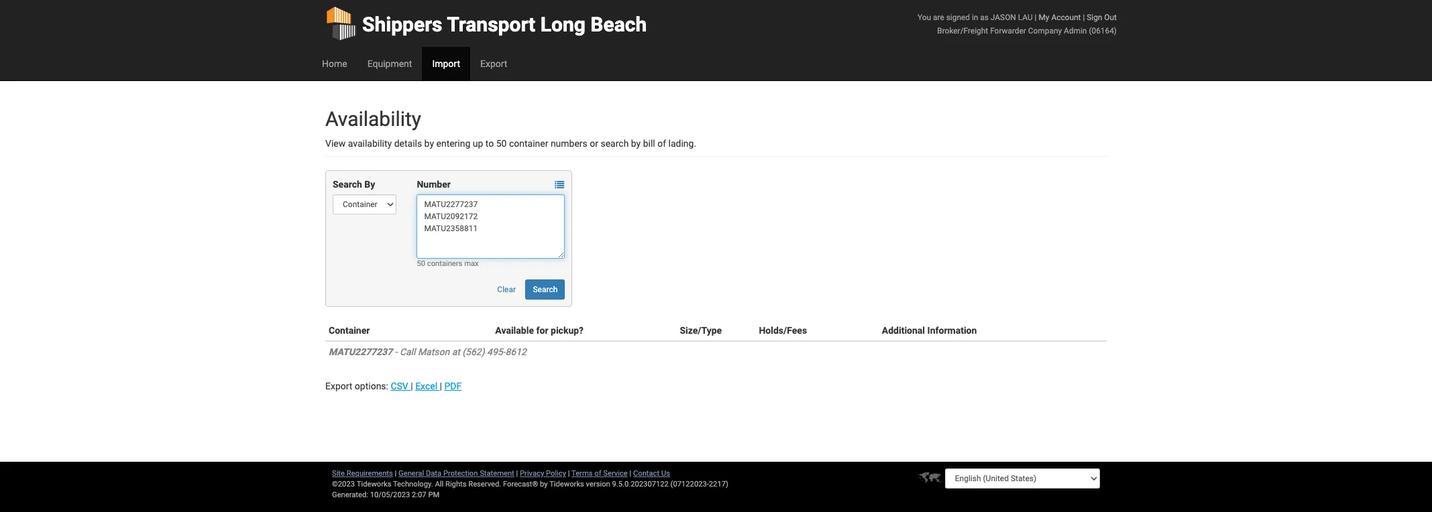 Task type: describe. For each thing, give the bounding box(es) containing it.
pm
[[428, 491, 440, 500]]

entering
[[437, 138, 471, 149]]

technology.
[[393, 481, 433, 489]]

2:07
[[412, 491, 427, 500]]

transport
[[447, 13, 536, 36]]

options:
[[355, 381, 389, 392]]

availability
[[348, 138, 392, 149]]

-
[[395, 347, 398, 358]]

csv
[[391, 381, 409, 392]]

us
[[662, 470, 670, 479]]

clear
[[498, 285, 516, 295]]

site requirements | general data protection statement | privacy policy | terms of service | contact us ©2023 tideworks technology. all rights reserved. forecast® by tideworks version 9.5.0.202307122 (07122023-2217) generated: 10/05/2023 2:07 pm
[[332, 470, 729, 500]]

pdf
[[445, 381, 462, 392]]

my account link
[[1039, 13, 1082, 22]]

0 horizontal spatial 50
[[417, 260, 426, 268]]

0 vertical spatial of
[[658, 138, 667, 149]]

protection
[[444, 470, 478, 479]]

| up 9.5.0.202307122
[[630, 470, 632, 479]]

matu2277237 - call matson at (562) 495-8612
[[329, 347, 527, 358]]

as
[[981, 13, 989, 22]]

home
[[322, 58, 347, 69]]

0 horizontal spatial by
[[425, 138, 434, 149]]

home button
[[312, 47, 358, 81]]

tideworks
[[550, 481, 584, 489]]

(06164)
[[1090, 26, 1117, 36]]

sign out link
[[1087, 13, 1117, 22]]

lau
[[1019, 13, 1033, 22]]

| left general
[[395, 470, 397, 479]]

broker/freight
[[938, 26, 989, 36]]

you are signed in as jason lau | my account | sign out broker/freight forwarder company admin (06164)
[[918, 13, 1117, 36]]

Number text field
[[417, 195, 565, 259]]

max
[[465, 260, 479, 268]]

size/type
[[680, 326, 722, 336]]

my
[[1039, 13, 1050, 22]]

information
[[928, 326, 977, 336]]

general
[[399, 470, 424, 479]]

company
[[1029, 26, 1063, 36]]

| left my
[[1035, 13, 1037, 22]]

view
[[326, 138, 346, 149]]

equipment
[[368, 58, 412, 69]]

up
[[473, 138, 483, 149]]

statement
[[480, 470, 515, 479]]

for
[[537, 326, 549, 336]]

policy
[[546, 470, 566, 479]]

search by
[[333, 179, 375, 190]]

of inside site requirements | general data protection statement | privacy policy | terms of service | contact us ©2023 tideworks technology. all rights reserved. forecast® by tideworks version 9.5.0.202307122 (07122023-2217) generated: 10/05/2023 2:07 pm
[[595, 470, 602, 479]]

generated:
[[332, 491, 368, 500]]

rights
[[446, 481, 467, 489]]

number
[[417, 179, 451, 190]]

lading.
[[669, 138, 697, 149]]

export options: csv | excel | pdf
[[326, 381, 462, 392]]

containers
[[427, 260, 463, 268]]

container
[[509, 138, 549, 149]]

excel link
[[416, 381, 440, 392]]

availability
[[326, 107, 422, 131]]

| right csv
[[411, 381, 413, 392]]

additional
[[882, 326, 926, 336]]

additional information
[[882, 326, 977, 336]]

| left sign
[[1084, 13, 1085, 22]]

terms
[[572, 470, 593, 479]]

search
[[601, 138, 629, 149]]

site requirements link
[[332, 470, 393, 479]]

2 horizontal spatial by
[[631, 138, 641, 149]]

beach
[[591, 13, 647, 36]]

shippers
[[362, 13, 443, 36]]

details
[[394, 138, 422, 149]]

| up the tideworks
[[568, 470, 570, 479]]

export for export
[[481, 58, 508, 69]]

search button
[[526, 280, 565, 300]]

general data protection statement link
[[399, 470, 515, 479]]

view availability details by entering up to 50 container numbers or search by bill of lading.
[[326, 138, 697, 149]]

data
[[426, 470, 442, 479]]

| up forecast®
[[516, 470, 518, 479]]



Task type: locate. For each thing, give the bounding box(es) containing it.
contact
[[634, 470, 660, 479]]

1 vertical spatial 50
[[417, 260, 426, 268]]

by left bill
[[631, 138, 641, 149]]

50 right to
[[496, 138, 507, 149]]

1 horizontal spatial 50
[[496, 138, 507, 149]]

8612
[[506, 347, 527, 358]]

you
[[918, 13, 932, 22]]

1 vertical spatial search
[[533, 285, 558, 295]]

1 horizontal spatial of
[[658, 138, 667, 149]]

privacy
[[520, 470, 544, 479]]

of right bill
[[658, 138, 667, 149]]

long
[[541, 13, 586, 36]]

50
[[496, 138, 507, 149], [417, 260, 426, 268]]

terms of service link
[[572, 470, 628, 479]]

to
[[486, 138, 494, 149]]

1 horizontal spatial export
[[481, 58, 508, 69]]

at
[[452, 347, 460, 358]]

by inside site requirements | general data protection statement | privacy policy | terms of service | contact us ©2023 tideworks technology. all rights reserved. forecast® by tideworks version 9.5.0.202307122 (07122023-2217) generated: 10/05/2023 2:07 pm
[[540, 481, 548, 489]]

pickup?
[[551, 326, 584, 336]]

shippers transport long beach
[[362, 13, 647, 36]]

service
[[604, 470, 628, 479]]

site
[[332, 470, 345, 479]]

0 vertical spatial 50
[[496, 138, 507, 149]]

excel
[[416, 381, 438, 392]]

export inside dropdown button
[[481, 58, 508, 69]]

reserved.
[[469, 481, 502, 489]]

container
[[329, 326, 370, 336]]

equipment button
[[358, 47, 422, 81]]

search for search by
[[333, 179, 362, 190]]

matson
[[418, 347, 450, 358]]

bill
[[643, 138, 656, 149]]

version
[[586, 481, 611, 489]]

export
[[481, 58, 508, 69], [326, 381, 353, 392]]

signed
[[947, 13, 970, 22]]

import
[[433, 58, 460, 69]]

search left by
[[333, 179, 362, 190]]

50 containers max
[[417, 260, 479, 268]]

clear button
[[490, 280, 524, 300]]

contact us link
[[634, 470, 670, 479]]

2217)
[[709, 481, 729, 489]]

available
[[496, 326, 534, 336]]

search for search
[[533, 285, 558, 295]]

in
[[972, 13, 979, 22]]

shippers transport long beach link
[[326, 0, 647, 47]]

0 vertical spatial search
[[333, 179, 362, 190]]

import button
[[422, 47, 470, 81]]

50 left containers
[[417, 260, 426, 268]]

or
[[590, 138, 599, 149]]

0 vertical spatial export
[[481, 58, 508, 69]]

of
[[658, 138, 667, 149], [595, 470, 602, 479]]

holds/fees
[[759, 326, 807, 336]]

|
[[1035, 13, 1037, 22], [1084, 13, 1085, 22], [411, 381, 413, 392], [440, 381, 442, 392], [395, 470, 397, 479], [516, 470, 518, 479], [568, 470, 570, 479], [630, 470, 632, 479]]

©2023 tideworks
[[332, 481, 392, 489]]

search
[[333, 179, 362, 190], [533, 285, 558, 295]]

account
[[1052, 13, 1082, 22]]

forecast®
[[503, 481, 538, 489]]

(562)
[[463, 347, 485, 358]]

9.5.0.202307122
[[612, 481, 669, 489]]

show list image
[[555, 181, 565, 190]]

jason
[[991, 13, 1017, 22]]

pdf link
[[445, 381, 462, 392]]

requirements
[[347, 470, 393, 479]]

export for export options: csv | excel | pdf
[[326, 381, 353, 392]]

matu2277237
[[329, 347, 393, 358]]

(07122023-
[[671, 481, 709, 489]]

available for pickup?
[[496, 326, 584, 336]]

by right details
[[425, 138, 434, 149]]

sign
[[1087, 13, 1103, 22]]

of up version
[[595, 470, 602, 479]]

0 horizontal spatial search
[[333, 179, 362, 190]]

0 horizontal spatial export
[[326, 381, 353, 392]]

| left "pdf"
[[440, 381, 442, 392]]

forwarder
[[991, 26, 1027, 36]]

10/05/2023
[[370, 491, 410, 500]]

csv link
[[391, 381, 411, 392]]

out
[[1105, 13, 1117, 22]]

by
[[365, 179, 375, 190]]

1 horizontal spatial by
[[540, 481, 548, 489]]

export down transport
[[481, 58, 508, 69]]

admin
[[1065, 26, 1088, 36]]

search right clear button
[[533, 285, 558, 295]]

search inside button
[[533, 285, 558, 295]]

all
[[435, 481, 444, 489]]

export left options:
[[326, 381, 353, 392]]

1 vertical spatial of
[[595, 470, 602, 479]]

call
[[400, 347, 416, 358]]

by down privacy policy link
[[540, 481, 548, 489]]

are
[[934, 13, 945, 22]]

1 vertical spatial export
[[326, 381, 353, 392]]

1 horizontal spatial search
[[533, 285, 558, 295]]

privacy policy link
[[520, 470, 566, 479]]

495-
[[487, 347, 506, 358]]

0 horizontal spatial of
[[595, 470, 602, 479]]



Task type: vqa. For each thing, say whether or not it's contained in the screenshot.
the 9.5.0.202307122
yes



